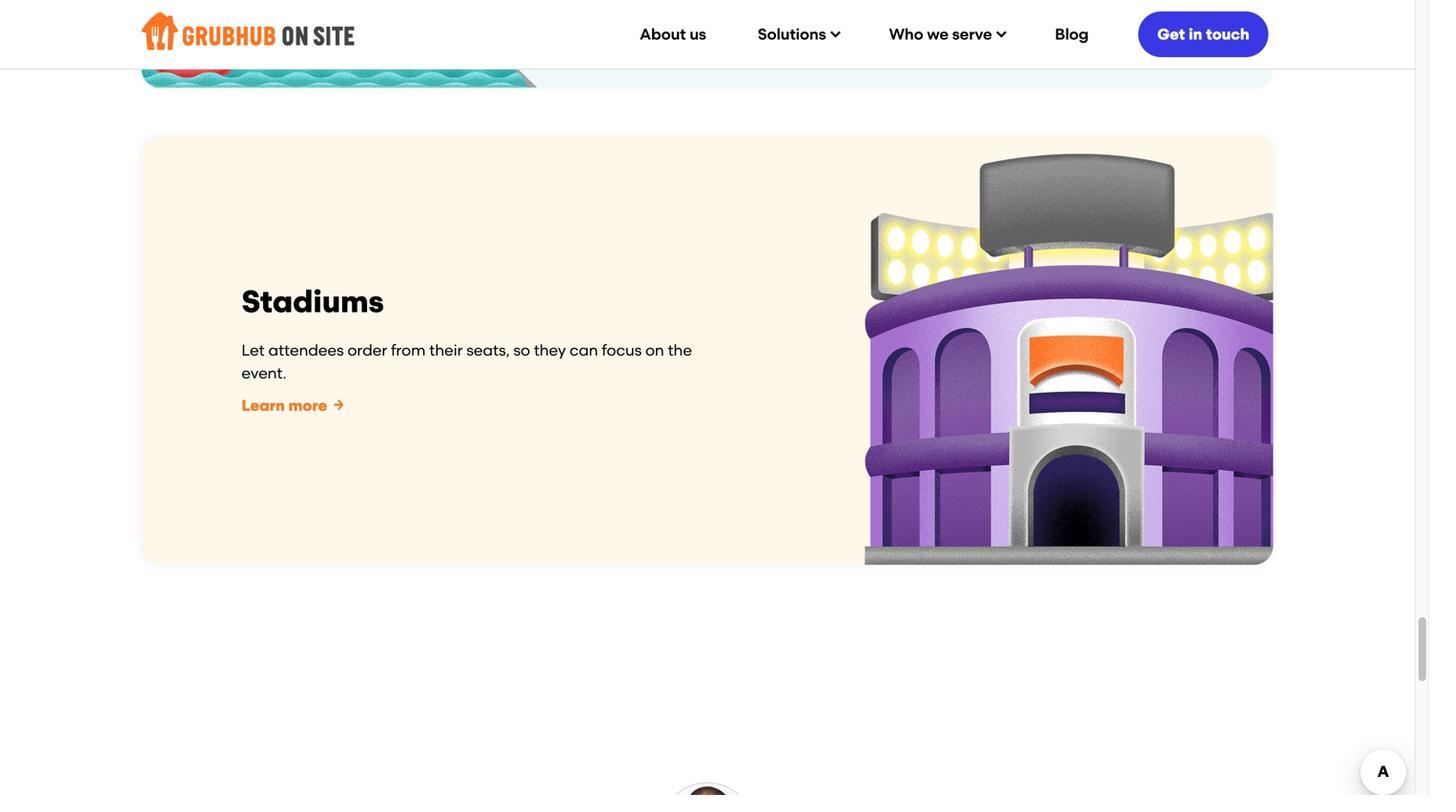 Task type: vqa. For each thing, say whether or not it's contained in the screenshot.
For restaurants 'link'
no



Task type: describe. For each thing, give the bounding box(es) containing it.
touch
[[1207, 25, 1250, 43]]

on
[[646, 342, 665, 360]]

let attendees order from their seats, so they can focus on the event.
[[242, 342, 692, 383]]

the
[[668, 342, 692, 360]]

who we serve
[[890, 25, 993, 43]]

from
[[391, 342, 426, 360]]

so
[[514, 342, 530, 360]]

their
[[430, 342, 463, 360]]

seats,
[[467, 342, 510, 360]]

order
[[348, 342, 388, 360]]

we
[[928, 25, 949, 43]]

they
[[534, 342, 566, 360]]

who we serve link
[[869, 11, 1025, 58]]

learn
[[242, 397, 285, 415]]

about
[[640, 25, 686, 43]]

serve
[[953, 25, 993, 43]]

blog
[[1056, 25, 1089, 43]]

us
[[690, 25, 707, 43]]

in
[[1189, 25, 1203, 43]]

about us link
[[619, 11, 728, 58]]

get
[[1158, 25, 1186, 43]]

stadiums
[[242, 283, 384, 320]]

stadiums image
[[811, 98, 1336, 623]]

zia ahmed image
[[660, 783, 755, 796]]



Task type: locate. For each thing, give the bounding box(es) containing it.
let
[[242, 342, 265, 360]]

about us
[[640, 25, 707, 43]]

can
[[570, 342, 598, 360]]

focus
[[602, 342, 642, 360]]

learn more
[[242, 397, 327, 415]]

learn more link
[[242, 395, 344, 417]]

more
[[289, 397, 327, 415]]

attendees
[[268, 342, 344, 360]]

event.
[[242, 365, 287, 383]]

solutions link
[[737, 11, 859, 58]]

blog link
[[1035, 11, 1110, 58]]

get in touch
[[1158, 25, 1250, 43]]

grubhub onsite logo image
[[142, 7, 355, 55]]

solutions
[[758, 25, 827, 43]]

get in touch link
[[1139, 9, 1269, 60]]

who
[[890, 25, 924, 43]]



